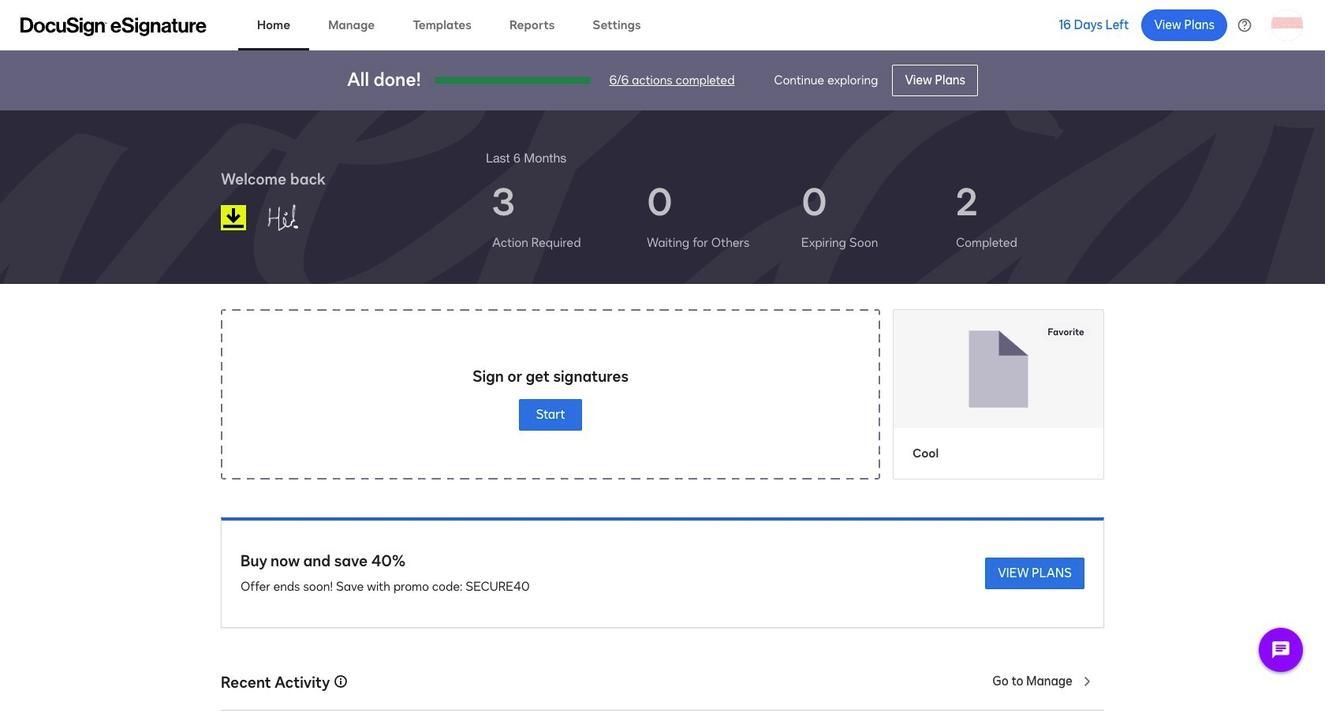 Task type: locate. For each thing, give the bounding box(es) containing it.
heading
[[486, 148, 567, 167]]

generic name image
[[260, 197, 341, 238]]

use cool image
[[894, 310, 1104, 428]]

list
[[486, 167, 1104, 265]]



Task type: describe. For each thing, give the bounding box(es) containing it.
docusignlogo image
[[221, 205, 246, 230]]

docusign esignature image
[[21, 17, 207, 36]]

your uploaded profile image image
[[1272, 9, 1303, 41]]



